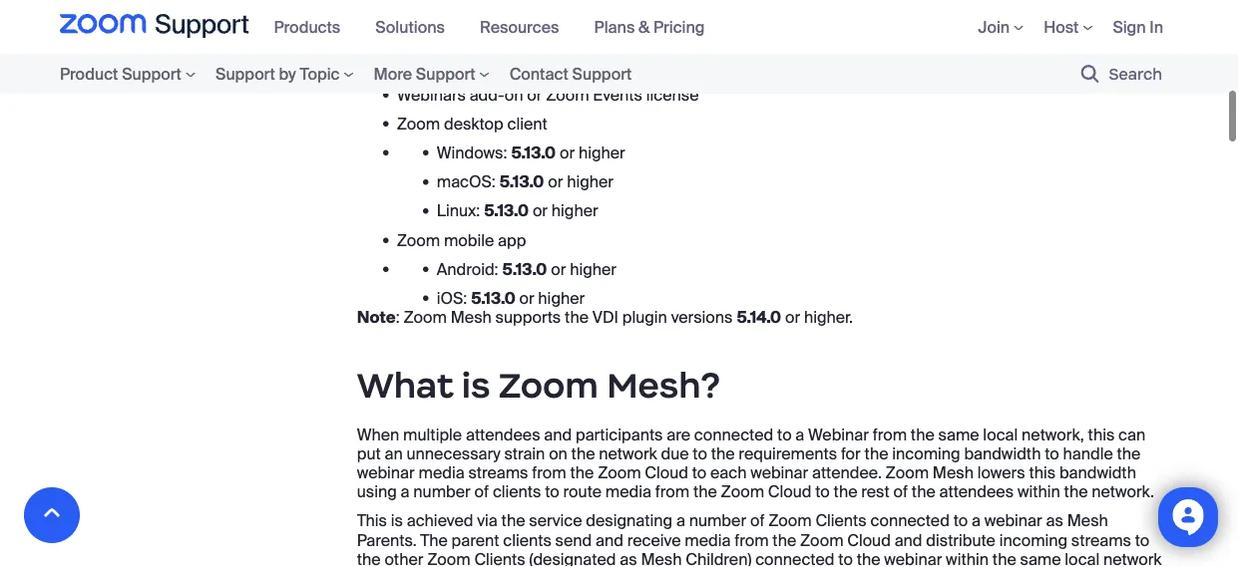 Task type: describe. For each thing, give the bounding box(es) containing it.
webinar
[[808, 425, 869, 446]]

0 horizontal spatial and
[[544, 425, 572, 446]]

product
[[60, 63, 118, 84]]

1 vertical spatial same
[[1020, 550, 1061, 568]]

more support
[[374, 63, 476, 84]]

attendee.
[[812, 463, 882, 484]]

products link
[[274, 16, 356, 37]]

lowers
[[978, 463, 1025, 484]]

0 vertical spatial streams
[[468, 463, 528, 484]]

webinar right each
[[751, 463, 808, 484]]

1 vertical spatial as
[[620, 550, 637, 568]]

plugin
[[622, 308, 667, 329]]

parent
[[452, 531, 499, 552]]

1 vertical spatial connected
[[871, 512, 950, 533]]

the inside account owner or admin privileges webinars add-on or zoom events license zoom desktop client windows: 5.13.0 or higher macos: 5.13.0 or higher linux: 5.13.0 or higher zoom mobile app android: 5.13.0 or higher ios: 5.13.0 or higher note : zoom mesh supports the vdi plugin versions 5.14.0 or higher.
[[565, 308, 589, 329]]

plans & pricing link
[[594, 16, 720, 37]]

0 vertical spatial within
[[1018, 483, 1061, 503]]

mesh left lowers
[[933, 463, 974, 484]]

plans & pricing
[[594, 16, 705, 37]]

this
[[357, 512, 387, 533]]

ios:
[[437, 289, 467, 309]]

search
[[1109, 64, 1163, 83]]

when multiple attendees and participants are connected to a webinar from the same local network, this can put an unnecessary strain on the network due to the requirements for the incoming bandwidth to handle the webinar media streams from the zoom cloud to each webinar attendee. zoom mesh lowers this bandwidth using a number of clients to route media from the zoom cloud to the rest of the attendees within the network. this is achieved via the service designating a number of zoom clients connected to a webinar as mesh parents. the parent clients send and receive media from the zoom cloud and distribute incoming streams to the other zoom clients (designated as mesh children) connected to the webinar within the same local netwo
[[357, 425, 1162, 568]]

app
[[498, 230, 526, 251]]

each
[[711, 463, 747, 484]]

send
[[555, 531, 592, 552]]

0 vertical spatial local
[[983, 425, 1018, 446]]

(designated
[[529, 550, 616, 568]]

0 horizontal spatial of
[[475, 483, 489, 503]]

rest
[[861, 483, 890, 503]]

join link
[[978, 16, 1024, 37]]

a right designating
[[676, 512, 685, 533]]

5.13.0 down android:
[[471, 289, 516, 309]]

0 horizontal spatial media
[[419, 463, 465, 484]]

2 horizontal spatial of
[[894, 483, 908, 503]]

1 horizontal spatial cloud
[[768, 483, 812, 503]]

0 horizontal spatial cloud
[[645, 463, 688, 484]]

0 vertical spatial clients
[[493, 483, 541, 503]]

search button
[[1053, 54, 1173, 94]]

1 vertical spatial this
[[1029, 463, 1056, 484]]

mesh inside account owner or admin privileges webinars add-on or zoom events license zoom desktop client windows: 5.13.0 or higher macos: 5.13.0 or higher linux: 5.13.0 or higher zoom mobile app android: 5.13.0 or higher ios: 5.13.0 or higher note : zoom mesh supports the vdi plugin versions 5.14.0 or higher.
[[451, 308, 492, 329]]

topic
[[300, 63, 340, 84]]

5.13.0 right macos:
[[499, 172, 544, 193]]

0 vertical spatial incoming
[[892, 444, 961, 465]]

resources link
[[480, 16, 574, 37]]

other
[[385, 550, 423, 568]]

admin
[[530, 55, 576, 76]]

strain
[[504, 444, 545, 465]]

what is zoom mesh?
[[357, 365, 720, 408]]

0 horizontal spatial number
[[413, 483, 471, 503]]

more support link
[[364, 60, 500, 87]]

the
[[420, 531, 448, 552]]

2 support from the left
[[215, 63, 275, 84]]

owner
[[462, 55, 507, 76]]

1 horizontal spatial streams
[[1072, 531, 1132, 552]]

solutions
[[375, 16, 445, 37]]

1 horizontal spatial bandwidth
[[1060, 463, 1137, 484]]

add-
[[470, 85, 505, 106]]

network.
[[1092, 483, 1154, 503]]

from down due
[[655, 483, 690, 503]]

more
[[374, 63, 412, 84]]

network,
[[1022, 425, 1084, 446]]

0 vertical spatial connected
[[694, 425, 774, 446]]

via
[[477, 512, 498, 533]]

webinar down rest
[[884, 550, 942, 568]]

1 vertical spatial clients
[[503, 531, 552, 552]]

support for contact support
[[572, 63, 632, 84]]

what
[[357, 365, 454, 408]]

1 horizontal spatial number
[[689, 512, 747, 533]]

pricing
[[654, 16, 705, 37]]

1 vertical spatial attendees
[[940, 483, 1014, 503]]

client
[[507, 114, 547, 135]]

mobile
[[444, 230, 494, 251]]

support for more support
[[416, 63, 476, 84]]

resources
[[480, 16, 559, 37]]

product support
[[60, 63, 182, 84]]

contact support link
[[500, 60, 642, 87]]

2 horizontal spatial cloud
[[848, 531, 891, 552]]

put
[[357, 444, 381, 465]]

host
[[1044, 16, 1079, 37]]

are
[[667, 425, 691, 446]]

join
[[978, 16, 1010, 37]]

multiple
[[403, 425, 462, 446]]

1 horizontal spatial local
[[1065, 550, 1100, 568]]

zoom support image
[[60, 14, 249, 40]]

children)
[[686, 550, 752, 568]]

route
[[563, 483, 602, 503]]

contact
[[510, 63, 569, 84]]

can
[[1119, 425, 1146, 446]]

5.13.0 up app
[[484, 201, 529, 222]]

support by topic
[[215, 63, 340, 84]]

5.13.0 down client
[[511, 143, 556, 164]]

privileges
[[580, 55, 650, 76]]

handle
[[1063, 444, 1113, 465]]

higher.
[[804, 308, 853, 329]]

receive
[[627, 531, 681, 552]]

on inside when multiple attendees and participants are connected to a webinar from the same local network, this can put an unnecessary strain on the network due to the requirements for the incoming bandwidth to handle the webinar media streams from the zoom cloud to each webinar attendee. zoom mesh lowers this bandwidth using a number of clients to route media from the zoom cloud to the rest of the attendees within the network. this is achieved via the service designating a number of zoom clients connected to a webinar as mesh parents. the parent clients send and receive media from the zoom cloud and distribute incoming streams to the other zoom clients (designated as mesh children) connected to the webinar within the same local netwo
[[549, 444, 568, 465]]

&
[[639, 16, 650, 37]]

menu bar containing product support
[[0, 54, 702, 94]]

for
[[841, 444, 861, 465]]

linux:
[[437, 201, 480, 222]]

2 horizontal spatial and
[[895, 531, 923, 552]]

due
[[661, 444, 689, 465]]

0 vertical spatial clients
[[816, 512, 867, 533]]

from down each
[[735, 531, 769, 552]]

events
[[593, 85, 643, 106]]

product support link
[[60, 60, 205, 87]]



Task type: locate. For each thing, give the bounding box(es) containing it.
incoming right for on the bottom of page
[[892, 444, 961, 465]]

solutions link
[[375, 16, 460, 37]]

local
[[983, 425, 1018, 446], [1065, 550, 1100, 568]]

1 horizontal spatial on
[[549, 444, 568, 465]]

menu bar containing join
[[948, 0, 1164, 54]]

cloud down requirements at the right of the page
[[768, 483, 812, 503]]

parents.
[[357, 531, 417, 552]]

0 vertical spatial this
[[1088, 425, 1115, 446]]

streams down network.
[[1072, 531, 1132, 552]]

0 vertical spatial number
[[413, 483, 471, 503]]

connected
[[694, 425, 774, 446], [871, 512, 950, 533], [756, 550, 835, 568]]

0 horizontal spatial incoming
[[892, 444, 961, 465]]

sign in link
[[1113, 16, 1164, 37]]

number
[[413, 483, 471, 503], [689, 512, 747, 533]]

streams
[[468, 463, 528, 484], [1072, 531, 1132, 552]]

clients down rest
[[816, 512, 867, 533]]

account
[[397, 55, 458, 76]]

cloud down rest
[[848, 531, 891, 552]]

of up children)
[[750, 512, 765, 533]]

attendees down what is zoom mesh?
[[466, 425, 540, 446]]

media up designating
[[606, 483, 652, 503]]

versions
[[671, 308, 733, 329]]

1 vertical spatial is
[[391, 512, 403, 533]]

support up 'webinars' at the top of page
[[416, 63, 476, 84]]

0 horizontal spatial clients
[[474, 550, 526, 568]]

webinars
[[397, 85, 466, 106]]

1 horizontal spatial is
[[462, 365, 490, 408]]

1 vertical spatial within
[[946, 550, 989, 568]]

1 vertical spatial local
[[1065, 550, 1100, 568]]

same up lowers
[[939, 425, 980, 446]]

0 horizontal spatial local
[[983, 425, 1018, 446]]

support
[[122, 63, 182, 84], [215, 63, 275, 84], [416, 63, 476, 84], [572, 63, 632, 84]]

webinar
[[357, 463, 415, 484], [751, 463, 808, 484], [985, 512, 1043, 533], [884, 550, 942, 568]]

support down zoom support image
[[122, 63, 182, 84]]

from up service
[[532, 463, 566, 484]]

using
[[357, 483, 397, 503]]

0 horizontal spatial this
[[1029, 463, 1056, 484]]

menu bar containing products
[[264, 0, 730, 54]]

connected down rest
[[871, 512, 950, 533]]

1 vertical spatial on
[[549, 444, 568, 465]]

0 horizontal spatial within
[[946, 550, 989, 568]]

mesh
[[451, 308, 492, 329], [933, 463, 974, 484], [1067, 512, 1108, 533], [641, 550, 682, 568]]

and
[[544, 425, 572, 446], [596, 531, 624, 552], [895, 531, 923, 552]]

and right send
[[596, 531, 624, 552]]

:
[[396, 308, 400, 329]]

this
[[1088, 425, 1115, 446], [1029, 463, 1056, 484]]

5.13.0 down app
[[502, 259, 547, 280]]

designating
[[586, 512, 673, 533]]

2 vertical spatial connected
[[756, 550, 835, 568]]

search image
[[1081, 65, 1099, 83], [1081, 65, 1099, 83]]

as down handle
[[1046, 512, 1064, 533]]

supports
[[496, 308, 561, 329]]

0 vertical spatial on
[[505, 85, 523, 106]]

achieved
[[407, 512, 474, 533]]

mesh down android:
[[451, 308, 492, 329]]

on right strain
[[549, 444, 568, 465]]

is right this on the bottom
[[391, 512, 403, 533]]

0 vertical spatial same
[[939, 425, 980, 446]]

license
[[646, 85, 699, 106]]

0 horizontal spatial streams
[[468, 463, 528, 484]]

requirements
[[739, 444, 837, 465]]

local up lowers
[[983, 425, 1018, 446]]

1 horizontal spatial media
[[606, 483, 652, 503]]

streams up via
[[468, 463, 528, 484]]

as down designating
[[620, 550, 637, 568]]

this left can
[[1088, 425, 1115, 446]]

network
[[599, 444, 657, 465]]

1 horizontal spatial and
[[596, 531, 624, 552]]

account owner or admin privileges webinars add-on or zoom events license zoom desktop client windows: 5.13.0 or higher macos: 5.13.0 or higher linux: 5.13.0 or higher zoom mobile app android: 5.13.0 or higher ios: 5.13.0 or higher note : zoom mesh supports the vdi plugin versions 5.14.0 or higher.
[[357, 55, 853, 329]]

in
[[1150, 16, 1164, 37]]

support left by
[[215, 63, 275, 84]]

webinar down lowers
[[985, 512, 1043, 533]]

0 horizontal spatial as
[[620, 550, 637, 568]]

1 vertical spatial number
[[689, 512, 747, 533]]

1 vertical spatial streams
[[1072, 531, 1132, 552]]

products
[[274, 16, 341, 37]]

bandwidth
[[964, 444, 1041, 465], [1060, 463, 1137, 484]]

1 support from the left
[[122, 63, 182, 84]]

bandwidth left handle
[[964, 444, 1041, 465]]

by
[[279, 63, 296, 84]]

5.13.0
[[511, 143, 556, 164], [499, 172, 544, 193], [484, 201, 529, 222], [502, 259, 547, 280], [471, 289, 516, 309]]

5.14.0
[[737, 308, 782, 329]]

within down lowers
[[946, 550, 989, 568]]

incoming right distribute
[[1000, 531, 1068, 552]]

2 horizontal spatial media
[[685, 531, 731, 552]]

clients down strain
[[493, 483, 541, 503]]

is inside when multiple attendees and participants are connected to a webinar from the same local network, this can put an unnecessary strain on the network due to the requirements for the incoming bandwidth to handle the webinar media streams from the zoom cloud to each webinar attendee. zoom mesh lowers this bandwidth using a number of clients to route media from the zoom cloud to the rest of the attendees within the network. this is achieved via the service designating a number of zoom clients connected to a webinar as mesh parents. the parent clients send and receive media from the zoom cloud and distribute incoming streams to the other zoom clients (designated as mesh children) connected to the webinar within the same local netwo
[[391, 512, 403, 533]]

desktop
[[444, 114, 504, 135]]

0 vertical spatial as
[[1046, 512, 1064, 533]]

3 support from the left
[[416, 63, 476, 84]]

bandwidth down can
[[1060, 463, 1137, 484]]

mesh down designating
[[641, 550, 682, 568]]

plans
[[594, 16, 635, 37]]

cloud down are
[[645, 463, 688, 484]]

1 horizontal spatial clients
[[816, 512, 867, 533]]

1 horizontal spatial as
[[1046, 512, 1064, 533]]

and left distribute
[[895, 531, 923, 552]]

0 vertical spatial attendees
[[466, 425, 540, 446]]

to
[[777, 425, 792, 446], [693, 444, 707, 465], [1045, 444, 1060, 465], [692, 463, 707, 484], [545, 483, 560, 503], [815, 483, 830, 503], [954, 512, 968, 533], [1135, 531, 1150, 552], [839, 550, 853, 568]]

clients right via
[[503, 531, 552, 552]]

this down network,
[[1029, 463, 1056, 484]]

from
[[873, 425, 907, 446], [532, 463, 566, 484], [655, 483, 690, 503], [735, 531, 769, 552]]

webinar down when
[[357, 463, 415, 484]]

1 horizontal spatial same
[[1020, 550, 1061, 568]]

service
[[529, 512, 582, 533]]

incoming
[[892, 444, 961, 465], [1000, 531, 1068, 552]]

a left webinar
[[796, 425, 805, 446]]

0 horizontal spatial is
[[391, 512, 403, 533]]

attendees up distribute
[[940, 483, 1014, 503]]

on inside account owner or admin privileges webinars add-on or zoom events license zoom desktop client windows: 5.13.0 or higher macos: 5.13.0 or higher linux: 5.13.0 or higher zoom mobile app android: 5.13.0 or higher ios: 5.13.0 or higher note : zoom mesh supports the vdi plugin versions 5.14.0 or higher.
[[505, 85, 523, 106]]

on up client
[[505, 85, 523, 106]]

1 horizontal spatial incoming
[[1000, 531, 1068, 552]]

0 horizontal spatial on
[[505, 85, 523, 106]]

zoom
[[397, 114, 440, 135], [397, 230, 440, 251], [404, 308, 447, 329], [499, 365, 599, 408], [598, 463, 641, 484], [886, 463, 929, 484], [721, 483, 764, 503], [769, 512, 812, 533], [800, 531, 844, 552], [427, 550, 471, 568]]

attendees
[[466, 425, 540, 446], [940, 483, 1014, 503]]

sign
[[1113, 16, 1146, 37]]

4 support from the left
[[572, 63, 632, 84]]

windows:
[[437, 143, 507, 164]]

1 horizontal spatial attendees
[[940, 483, 1014, 503]]

note
[[357, 308, 396, 329]]

as
[[1046, 512, 1064, 533], [620, 550, 637, 568]]

vdi
[[592, 308, 619, 329]]

0 horizontal spatial same
[[939, 425, 980, 446]]

media
[[419, 463, 465, 484], [606, 483, 652, 503], [685, 531, 731, 552]]

from right for on the bottom of page
[[873, 425, 907, 446]]

when
[[357, 425, 399, 446]]

or zoom
[[527, 85, 589, 106]]

number up children)
[[689, 512, 747, 533]]

1 horizontal spatial of
[[750, 512, 765, 533]]

clients down via
[[474, 550, 526, 568]]

1 vertical spatial clients
[[474, 550, 526, 568]]

contact support
[[510, 63, 632, 84]]

cloud
[[645, 463, 688, 484], [768, 483, 812, 503], [848, 531, 891, 552]]

1 vertical spatial incoming
[[1000, 531, 1068, 552]]

participants
[[576, 425, 663, 446]]

host link
[[1044, 16, 1093, 37]]

and down what is zoom mesh?
[[544, 425, 572, 446]]

is
[[462, 365, 490, 408], [391, 512, 403, 533]]

0 horizontal spatial bandwidth
[[964, 444, 1041, 465]]

is up multiple on the bottom
[[462, 365, 490, 408]]

media down multiple on the bottom
[[419, 463, 465, 484]]

of right rest
[[894, 483, 908, 503]]

same
[[939, 425, 980, 446], [1020, 550, 1061, 568]]

support for product support
[[122, 63, 182, 84]]

mesh?
[[607, 365, 720, 408]]

within down network,
[[1018, 483, 1061, 503]]

local down network.
[[1065, 550, 1100, 568]]

connected right children)
[[756, 550, 835, 568]]

0 vertical spatial is
[[462, 365, 490, 408]]

android:
[[437, 259, 498, 280]]

sign in
[[1113, 16, 1164, 37]]

menu bar
[[264, 0, 730, 54], [948, 0, 1164, 54], [0, 54, 702, 94]]

of
[[475, 483, 489, 503], [894, 483, 908, 503], [750, 512, 765, 533]]

same right distribute
[[1020, 550, 1061, 568]]

1 horizontal spatial within
[[1018, 483, 1061, 503]]

0 horizontal spatial attendees
[[466, 425, 540, 446]]

macos:
[[437, 172, 496, 193]]

unnecessary
[[407, 444, 501, 465]]

an
[[385, 444, 403, 465]]

support by topic link
[[205, 60, 364, 87]]

mesh down network.
[[1067, 512, 1108, 533]]

distribute
[[926, 531, 996, 552]]

1 horizontal spatial this
[[1088, 425, 1115, 446]]

support up events
[[572, 63, 632, 84]]

clients
[[493, 483, 541, 503], [503, 531, 552, 552]]

on
[[505, 85, 523, 106], [549, 444, 568, 465]]

connected up each
[[694, 425, 774, 446]]

a right using
[[401, 483, 410, 503]]

of up via
[[475, 483, 489, 503]]

a down lowers
[[972, 512, 981, 533]]

number up achieved
[[413, 483, 471, 503]]

media right receive
[[685, 531, 731, 552]]



Task type: vqa. For each thing, say whether or not it's contained in the screenshot.
Clients.
no



